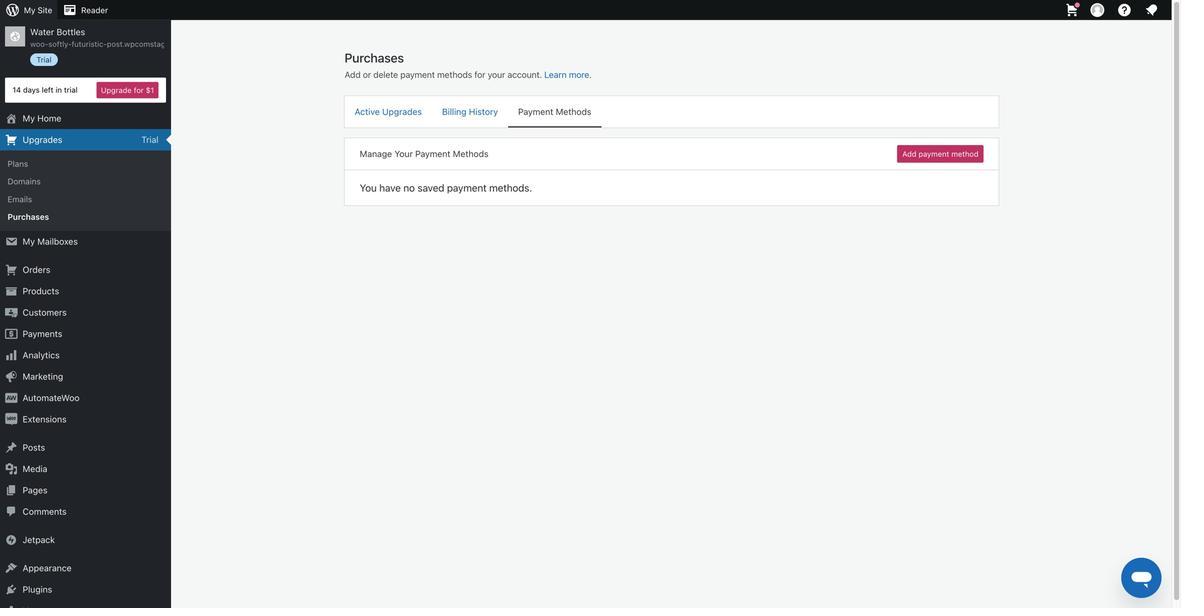 Task type: describe. For each thing, give the bounding box(es) containing it.
payment methods
[[518, 107, 592, 117]]

img image for jetpack
[[5, 534, 18, 547]]

customers
[[23, 307, 67, 318]]

img image for extensions
[[5, 413, 18, 426]]

payment inside add payment method button
[[919, 150, 949, 159]]

domains
[[8, 177, 41, 186]]

payments link
[[0, 323, 171, 345]]

manage your notifications image
[[1144, 3, 1159, 18]]

extensions link
[[0, 409, 171, 430]]

add payment method button
[[897, 145, 984, 163]]

for
[[474, 70, 485, 80]]

learn more
[[544, 70, 589, 80]]

purchases link
[[0, 208, 171, 226]]

my profile image
[[1091, 3, 1105, 17]]

upgrades inside purchases main content
[[382, 107, 422, 117]]

orders
[[23, 265, 50, 275]]

img image for payments
[[5, 328, 18, 340]]

history
[[469, 107, 498, 117]]

water bottles woo-softly-futuristic-post.wpcomstaging.com
[[30, 27, 194, 49]]

posts
[[23, 443, 45, 453]]

home
[[37, 113, 61, 124]]

payment for you
[[447, 182, 487, 194]]

add inside purchases add or delete payment methods for your account. learn more .
[[345, 70, 361, 80]]

emails
[[8, 195, 32, 204]]

in trial
[[56, 86, 78, 94]]

my site
[[24, 5, 52, 15]]

billing history link
[[432, 96, 508, 126]]

comments
[[23, 507, 67, 517]]

active
[[355, 107, 380, 117]]

marketing
[[23, 372, 63, 382]]

plans link
[[0, 155, 171, 173]]

site
[[38, 5, 52, 15]]

my home
[[23, 113, 61, 124]]

plans
[[8, 159, 28, 169]]

1 horizontal spatial trial
[[141, 135, 159, 145]]

saved
[[418, 182, 444, 194]]

analytics link
[[0, 345, 171, 366]]

your
[[395, 149, 413, 159]]

have
[[379, 182, 401, 194]]

billing
[[442, 107, 467, 117]]

manage
[[360, 149, 392, 159]]

media link
[[0, 459, 171, 480]]

pages
[[23, 485, 47, 496]]

plugins link
[[0, 579, 171, 601]]

account.
[[508, 70, 542, 80]]

1 vertical spatial upgrades
[[23, 135, 62, 145]]

domains link
[[0, 173, 171, 191]]

payment for purchases
[[400, 70, 435, 80]]

futuristic-
[[72, 40, 107, 49]]

upgrade for $1 button
[[97, 82, 159, 98]]

marketing link
[[0, 366, 171, 388]]

media
[[23, 464, 47, 474]]

post.wpcomstaging.com
[[107, 40, 194, 49]]

add payment method
[[902, 150, 979, 159]]

methods
[[437, 70, 472, 80]]

learn more link
[[544, 70, 589, 80]]

products link
[[0, 281, 171, 302]]

help image
[[1117, 3, 1132, 18]]

purchases add or delete payment methods for your account. learn more .
[[345, 50, 592, 80]]

appearance
[[23, 563, 72, 574]]

extensions
[[23, 414, 67, 425]]

automatewoo
[[23, 393, 80, 403]]

for $1
[[134, 86, 154, 95]]

you have no saved payment methods.
[[360, 182, 532, 194]]

billing history
[[442, 107, 498, 117]]

purchases for purchases
[[8, 212, 49, 222]]



Task type: locate. For each thing, give the bounding box(es) containing it.
customers link
[[0, 302, 171, 323]]

0 vertical spatial methods
[[556, 107, 592, 117]]

my for my mailboxes
[[23, 236, 35, 247]]

days
[[23, 86, 40, 94]]

2 vertical spatial payment
[[447, 182, 487, 194]]

add
[[345, 70, 361, 80], [902, 150, 917, 159]]

0 horizontal spatial payment
[[400, 70, 435, 80]]

automatewoo link
[[0, 388, 171, 409]]

img image left the extensions on the left of page
[[5, 413, 18, 426]]

2 horizontal spatial payment
[[919, 150, 949, 159]]

img image inside jetpack link
[[5, 534, 18, 547]]

my
[[24, 5, 35, 15], [23, 113, 35, 124], [23, 236, 35, 247]]

1 horizontal spatial payment
[[447, 182, 487, 194]]

orders link
[[0, 259, 171, 281]]

left
[[42, 86, 53, 94]]

analytics
[[23, 350, 60, 361]]

14 days left in trial
[[13, 86, 78, 94]]

trial
[[36, 55, 52, 64], [141, 135, 159, 145]]

your
[[488, 70, 505, 80]]

woo-
[[30, 40, 48, 49]]

1 horizontal spatial add
[[902, 150, 917, 159]]

trial down woo-
[[36, 55, 52, 64]]

mailboxes
[[37, 236, 78, 247]]

payments
[[23, 329, 62, 339]]

payment down account.
[[518, 107, 553, 117]]

1 vertical spatial trial
[[141, 135, 159, 145]]

my for my site
[[24, 5, 35, 15]]

1 vertical spatial payment
[[919, 150, 949, 159]]

my left home
[[23, 113, 35, 124]]

0 horizontal spatial methods
[[453, 149, 489, 159]]

upgrade for $1
[[101, 86, 154, 95]]

my mailboxes link
[[0, 231, 171, 252]]

posts link
[[0, 437, 171, 459]]

payment inside payment methods link
[[518, 107, 553, 117]]

upgrades down my home at left
[[23, 135, 62, 145]]

img image left automatewoo
[[5, 392, 18, 405]]

14
[[13, 86, 21, 94]]

payment
[[400, 70, 435, 80], [919, 150, 949, 159], [447, 182, 487, 194]]

appearance link
[[0, 558, 171, 579]]

1 img image from the top
[[5, 328, 18, 340]]

or
[[363, 70, 371, 80]]

upgrades right active
[[382, 107, 422, 117]]

active upgrades
[[355, 107, 422, 117]]

img image left payments at the left
[[5, 328, 18, 340]]

1 vertical spatial add
[[902, 150, 917, 159]]

upgrades
[[382, 107, 422, 117], [23, 135, 62, 145]]

payment right saved
[[447, 182, 487, 194]]

softly-
[[48, 40, 72, 49]]

1 horizontal spatial purchases
[[345, 50, 404, 65]]

my inside "link"
[[23, 236, 35, 247]]

purchases inside purchases add or delete payment methods for your account. learn more .
[[345, 50, 404, 65]]

1 horizontal spatial methods
[[556, 107, 592, 117]]

purchases for purchases add or delete payment methods for your account. learn more .
[[345, 50, 404, 65]]

0 horizontal spatial upgrades
[[23, 135, 62, 145]]

delete
[[373, 70, 398, 80]]

trial down for $1 at the top of page
[[141, 135, 159, 145]]

img image inside extensions link
[[5, 413, 18, 426]]

jetpack link
[[0, 530, 171, 551]]

menu
[[345, 96, 999, 128]]

jetpack
[[23, 535, 55, 546]]

my site link
[[0, 0, 57, 20]]

2 vertical spatial my
[[23, 236, 35, 247]]

method
[[952, 150, 979, 159]]

menu containing active upgrades
[[345, 96, 999, 128]]

comments link
[[0, 501, 171, 523]]

1 vertical spatial methods
[[453, 149, 489, 159]]

add left "or"
[[345, 70, 361, 80]]

purchases main content
[[345, 50, 999, 206]]

0 vertical spatial payment
[[400, 70, 435, 80]]

4 img image from the top
[[5, 534, 18, 547]]

pages link
[[0, 480, 171, 501]]

my shopping cart image
[[1065, 3, 1080, 18]]

0 vertical spatial my
[[24, 5, 35, 15]]

my left site
[[24, 5, 35, 15]]

3 img image from the top
[[5, 413, 18, 426]]

upgrade
[[101, 86, 132, 95]]

payment
[[518, 107, 553, 117], [415, 149, 451, 159]]

img image inside payments link
[[5, 328, 18, 340]]

emails link
[[0, 191, 171, 208]]

.
[[589, 70, 592, 80]]

0 vertical spatial trial
[[36, 55, 52, 64]]

add left method
[[902, 150, 917, 159]]

methods
[[556, 107, 592, 117], [453, 149, 489, 159]]

img image for automatewoo
[[5, 392, 18, 405]]

1 horizontal spatial payment
[[518, 107, 553, 117]]

payment left method
[[919, 150, 949, 159]]

water
[[30, 27, 54, 37]]

my home link
[[0, 108, 171, 129]]

manage your payment methods
[[360, 149, 489, 159]]

payment methods link
[[508, 96, 602, 126]]

img image
[[5, 328, 18, 340], [5, 392, 18, 405], [5, 413, 18, 426], [5, 534, 18, 547]]

plugins
[[23, 585, 52, 595]]

purchases inside purchases link
[[8, 212, 49, 222]]

1 vertical spatial my
[[23, 113, 35, 124]]

0 horizontal spatial purchases
[[8, 212, 49, 222]]

purchases down emails
[[8, 212, 49, 222]]

methods down billing history
[[453, 149, 489, 159]]

0 horizontal spatial add
[[345, 70, 361, 80]]

0 vertical spatial payment
[[518, 107, 553, 117]]

payment inside purchases add or delete payment methods for your account. learn more .
[[400, 70, 435, 80]]

add inside button
[[902, 150, 917, 159]]

reader
[[81, 5, 108, 15]]

1 vertical spatial purchases
[[8, 212, 49, 222]]

my mailboxes
[[23, 236, 78, 247]]

methods down learn more link
[[556, 107, 592, 117]]

my for my home
[[23, 113, 35, 124]]

0 horizontal spatial payment
[[415, 149, 451, 159]]

products
[[23, 286, 59, 296]]

payment right delete
[[400, 70, 435, 80]]

1 horizontal spatial upgrades
[[382, 107, 422, 117]]

no
[[404, 182, 415, 194]]

you
[[360, 182, 377, 194]]

purchases
[[345, 50, 404, 65], [8, 212, 49, 222]]

2 img image from the top
[[5, 392, 18, 405]]

payment right your
[[415, 149, 451, 159]]

purchases up "or"
[[345, 50, 404, 65]]

0 vertical spatial purchases
[[345, 50, 404, 65]]

bottles
[[57, 27, 85, 37]]

methods.
[[489, 182, 532, 194]]

img image left jetpack
[[5, 534, 18, 547]]

0 horizontal spatial trial
[[36, 55, 52, 64]]

0 vertical spatial add
[[345, 70, 361, 80]]

my left mailboxes
[[23, 236, 35, 247]]

0 vertical spatial upgrades
[[382, 107, 422, 117]]

img image inside automatewoo link
[[5, 392, 18, 405]]

reader link
[[57, 0, 113, 20]]

active upgrades link
[[345, 96, 432, 126]]

1 vertical spatial payment
[[415, 149, 451, 159]]



Task type: vqa. For each thing, say whether or not it's contained in the screenshot.
main content
no



